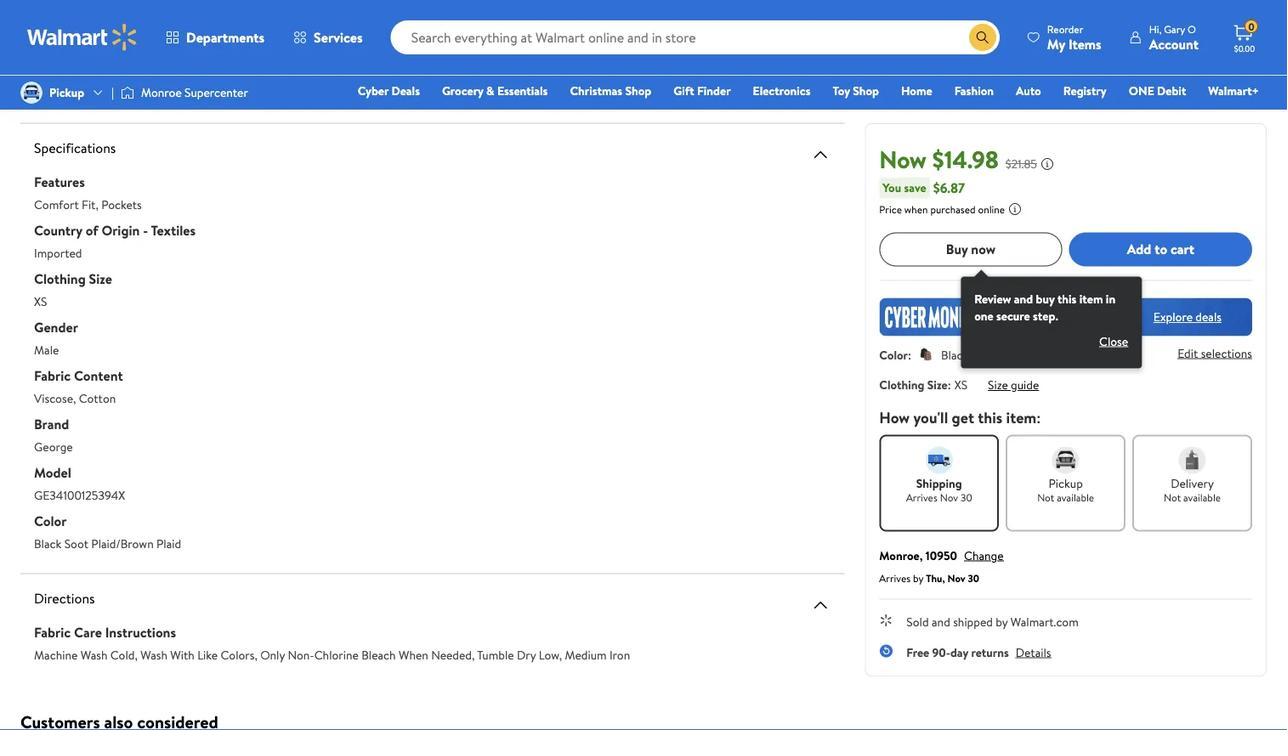 Task type: vqa. For each thing, say whether or not it's contained in the screenshot.
the right 'Subtotal'
no



Task type: describe. For each thing, give the bounding box(es) containing it.
cyber deals
[[358, 83, 420, 99]]

size inside features comfort fit, pockets country of origin - textiles imported clothing size xs gender male fabric content viscose, cotton brand george model ge34100125394x color black soot plaid/brown plaid
[[89, 270, 112, 288]]

instructions
[[105, 623, 176, 642]]

textiles
[[151, 221, 196, 240]]

90-
[[933, 644, 951, 661]]

services button
[[279, 17, 377, 58]]

when
[[399, 647, 429, 663]]

soot inside features comfort fit, pockets country of origin - textiles imported clothing size xs gender male fabric content viscose, cotton brand george model ge34100125394x color black soot plaid/brown plaid
[[64, 535, 88, 552]]

add
[[1128, 240, 1152, 259]]

fashion link
[[947, 82, 1002, 100]]

delivery not available
[[1164, 475, 1222, 505]]

directions
[[34, 589, 95, 608]]

departments button
[[151, 17, 279, 58]]

christmas
[[570, 83, 623, 99]]

fabric inside fabric care instructions machine wash cold, wash with like colors, only non-chlorine bleach when needed, tumble dry low, medium iron
[[34, 623, 71, 642]]

0 vertical spatial soot
[[972, 346, 996, 363]]

auto
[[1016, 83, 1042, 99]]

origin
[[102, 221, 140, 240]]

medium
[[565, 647, 607, 663]]

grocery & essentials
[[442, 83, 548, 99]]

reorder my items
[[1048, 22, 1102, 53]]

how you'll get this item:
[[880, 407, 1041, 428]]

nov inside shipping arrives nov 30
[[940, 491, 959, 505]]

shipped
[[954, 614, 993, 631]]

walmart.com
[[1011, 614, 1079, 631]]

pickup for pickup
[[49, 84, 84, 101]]

|
[[112, 84, 114, 101]]

secure
[[997, 307, 1031, 324]]

electronics link
[[746, 82, 819, 100]]

black soot plaid/brown plaid
[[942, 346, 1089, 363]]

add to cart
[[1128, 240, 1195, 259]]

price
[[880, 202, 902, 216]]

Search search field
[[391, 20, 1000, 54]]

about
[[20, 29, 66, 53]]

machine
[[34, 647, 78, 663]]

gift
[[674, 83, 695, 99]]

fabric care instructions machine wash cold, wash with like colors, only non-chlorine bleach when needed, tumble dry low, medium iron
[[34, 623, 630, 663]]

available for pickup
[[1057, 491, 1095, 505]]

my
[[1048, 34, 1066, 53]]

legal information image
[[1009, 202, 1022, 215]]

iron
[[610, 647, 630, 663]]

1 horizontal spatial :
[[948, 377, 952, 393]]

walmart image
[[27, 24, 138, 51]]

non-
[[288, 647, 314, 663]]

electronics
[[753, 83, 811, 99]]

departments
[[186, 28, 265, 47]]

edit selections
[[1178, 345, 1253, 362]]

2 wash from the left
[[141, 647, 168, 663]]

details
[[1016, 644, 1052, 661]]

deals
[[392, 83, 420, 99]]

and for review
[[1015, 290, 1034, 307]]

how
[[880, 407, 910, 428]]

needed,
[[431, 647, 475, 663]]

directions image
[[811, 595, 831, 616]]

you'll
[[914, 407, 949, 428]]

cyber deals link
[[350, 82, 428, 100]]

0 vertical spatial :
[[908, 346, 912, 363]]

nov inside the monroe, 10950 change arrives by thu, nov 30
[[948, 571, 966, 585]]

o
[[1188, 22, 1197, 36]]

content
[[74, 367, 123, 385]]

0 horizontal spatial item
[[102, 29, 135, 53]]

shop for christmas shop
[[626, 83, 652, 99]]

fashion
[[955, 83, 994, 99]]

gender
[[34, 318, 78, 337]]

gift finder link
[[666, 82, 739, 100]]

shipping
[[917, 475, 963, 491]]

services
[[314, 28, 363, 47]]

home link
[[894, 82, 940, 100]]

grocery
[[442, 83, 484, 99]]

-
[[143, 221, 148, 240]]

cyber monday deals image
[[880, 298, 1253, 336]]

edit
[[1178, 345, 1199, 362]]

1 vertical spatial xs
[[955, 377, 968, 393]]

explore deals
[[1154, 309, 1222, 325]]

learn more about strikethrough prices image
[[1041, 157, 1055, 170]]

$21.85
[[1006, 155, 1038, 172]]

this for how you'll get this item:
[[978, 407, 1003, 428]]

$0.00
[[1235, 43, 1256, 54]]

1 wash from the left
[[81, 647, 108, 663]]

close
[[1100, 333, 1129, 349]]

model
[[34, 464, 71, 482]]

buy
[[947, 240, 968, 259]]

guide
[[1011, 377, 1040, 393]]

christmas shop
[[570, 83, 652, 99]]

this for review and buy this item in one secure step.
[[1058, 290, 1077, 307]]

auto link
[[1009, 82, 1049, 100]]

pickup for pickup not available
[[1049, 475, 1084, 491]]

price when purchased online
[[880, 202, 1005, 216]]

gift finder
[[674, 83, 731, 99]]

1 vertical spatial clothing
[[880, 377, 925, 393]]

features
[[34, 173, 85, 191]]

debit
[[1158, 83, 1187, 99]]

specifications
[[34, 139, 116, 157]]

shipping arrives nov 30
[[907, 475, 973, 505]]

get
[[952, 407, 975, 428]]

you save $6.87
[[883, 178, 966, 197]]

delivery
[[1171, 475, 1215, 491]]

christmas shop link
[[563, 82, 659, 100]]

plaid inside features comfort fit, pockets country of origin - textiles imported clothing size xs gender male fabric content viscose, cotton brand george model ge34100125394x color black soot plaid/brown plaid
[[157, 535, 181, 552]]

save
[[905, 179, 927, 196]]

tumble
[[477, 647, 514, 663]]

gary
[[1165, 22, 1186, 36]]



Task type: locate. For each thing, give the bounding box(es) containing it.
xs inside features comfort fit, pockets country of origin - textiles imported clothing size xs gender male fabric content viscose, cotton brand george model ge34100125394x color black soot plaid/brown plaid
[[34, 293, 47, 310]]

0 horizontal spatial xs
[[34, 293, 47, 310]]

arrives inside shipping arrives nov 30
[[907, 491, 938, 505]]

ge34100125394x
[[34, 487, 125, 504]]

0 vertical spatial nov
[[940, 491, 959, 505]]

black up the directions
[[34, 535, 62, 552]]

1 vertical spatial nov
[[948, 571, 966, 585]]

0 vertical spatial by
[[914, 571, 924, 585]]

chlorine
[[314, 647, 359, 663]]

1 horizontal spatial by
[[996, 614, 1008, 631]]

cotton
[[79, 390, 116, 407]]

1 vertical spatial color
[[34, 512, 67, 531]]

2 shop from the left
[[853, 83, 879, 99]]

1 horizontal spatial xs
[[955, 377, 968, 393]]

free
[[907, 644, 930, 661]]

available
[[1057, 491, 1095, 505], [1184, 491, 1222, 505]]

cyber
[[358, 83, 389, 99]]

0 vertical spatial this
[[70, 29, 98, 53]]

intent image for delivery image
[[1179, 447, 1207, 474]]

toy shop link
[[825, 82, 887, 100]]

viscose,
[[34, 390, 76, 407]]

change
[[965, 547, 1004, 564]]

1 vertical spatial by
[[996, 614, 1008, 631]]

 image
[[121, 84, 134, 101]]

available inside delivery not available
[[1184, 491, 1222, 505]]

sold and shipped by walmart.com
[[907, 614, 1079, 631]]

2 horizontal spatial this
[[1058, 290, 1077, 307]]

walmart+
[[1209, 83, 1260, 99]]

0 vertical spatial color
[[880, 346, 908, 363]]

returns
[[972, 644, 1009, 661]]

clothing inside features comfort fit, pockets country of origin - textiles imported clothing size xs gender male fabric content viscose, cotton brand george model ge34100125394x color black soot plaid/brown plaid
[[34, 270, 86, 288]]

color
[[880, 346, 908, 363], [34, 512, 67, 531]]

30 inside the monroe, 10950 change arrives by thu, nov 30
[[968, 571, 980, 585]]

0 vertical spatial fabric
[[34, 367, 71, 385]]

one debit
[[1129, 83, 1187, 99]]

1 vertical spatial this
[[1058, 290, 1077, 307]]

bleach
[[362, 647, 396, 663]]

size down of
[[89, 270, 112, 288]]

online
[[979, 202, 1005, 216]]

 image
[[20, 82, 43, 104]]

of
[[86, 221, 98, 240]]

product details
[[34, 89, 123, 108]]

edit selections button
[[1178, 345, 1253, 362]]

2 vertical spatial this
[[978, 407, 1003, 428]]

pickup not available
[[1038, 475, 1095, 505]]

0 horizontal spatial this
[[70, 29, 98, 53]]

item left in
[[1080, 290, 1104, 307]]

2 available from the left
[[1184, 491, 1222, 505]]

supercenter
[[185, 84, 248, 101]]

finder
[[697, 83, 731, 99]]

1 horizontal spatial soot
[[972, 346, 996, 363]]

available for delivery
[[1184, 491, 1222, 505]]

registry
[[1064, 83, 1107, 99]]

one debit link
[[1122, 82, 1195, 100]]

fabric up machine
[[34, 623, 71, 642]]

30 up change
[[961, 491, 973, 505]]

0 horizontal spatial and
[[932, 614, 951, 631]]

xs up gender
[[34, 293, 47, 310]]

arrives down monroe,
[[880, 571, 911, 585]]

item:
[[1007, 407, 1041, 428]]

item inside review and buy this item in one secure step.
[[1080, 290, 1104, 307]]

: up how you'll get this item:
[[948, 377, 952, 393]]

color inside features comfort fit, pockets country of origin - textiles imported clothing size xs gender male fabric content viscose, cotton brand george model ge34100125394x color black soot plaid/brown plaid
[[34, 512, 67, 531]]

0 vertical spatial arrives
[[907, 491, 938, 505]]

1 vertical spatial soot
[[64, 535, 88, 552]]

1 horizontal spatial color
[[880, 346, 908, 363]]

this right about
[[70, 29, 98, 53]]

1 vertical spatial black
[[34, 535, 62, 552]]

monroe supercenter
[[141, 84, 248, 101]]

deals
[[1196, 309, 1222, 325]]

only
[[260, 647, 285, 663]]

2 horizontal spatial size
[[988, 377, 1009, 393]]

1 horizontal spatial clothing
[[880, 377, 925, 393]]

black up the clothing size : xs
[[942, 346, 969, 363]]

1 available from the left
[[1057, 491, 1095, 505]]

not inside pickup not available
[[1038, 491, 1055, 505]]

shop right toy
[[853, 83, 879, 99]]

available down intent image for pickup at the bottom of the page
[[1057, 491, 1095, 505]]

buy now button
[[880, 232, 1063, 266]]

0 vertical spatial pickup
[[49, 84, 84, 101]]

not for pickup
[[1038, 491, 1055, 505]]

1 horizontal spatial size
[[928, 377, 948, 393]]

0 horizontal spatial not
[[1038, 491, 1055, 505]]

step.
[[1034, 307, 1059, 324]]

0 horizontal spatial :
[[908, 346, 912, 363]]

0 horizontal spatial available
[[1057, 491, 1095, 505]]

2 not from the left
[[1164, 491, 1182, 505]]

hi, gary o account
[[1150, 22, 1199, 53]]

plaid/brown up guide
[[999, 346, 1061, 363]]

clothing
[[34, 270, 86, 288], [880, 377, 925, 393]]

and inside review and buy this item in one secure step.
[[1015, 290, 1034, 307]]

1 vertical spatial plaid
[[157, 535, 181, 552]]

fabric inside features comfort fit, pockets country of origin - textiles imported clothing size xs gender male fabric content viscose, cotton brand george model ge34100125394x color black soot plaid/brown plaid
[[34, 367, 71, 385]]

: up the clothing size : xs
[[908, 346, 912, 363]]

1 vertical spatial plaid/brown
[[91, 535, 154, 552]]

0 vertical spatial and
[[1015, 290, 1034, 307]]

plaid/brown inside features comfort fit, pockets country of origin - textiles imported clothing size xs gender male fabric content viscose, cotton brand george model ge34100125394x color black soot plaid/brown plaid
[[91, 535, 154, 552]]

not down intent image for delivery
[[1164, 491, 1182, 505]]

arrives inside the monroe, 10950 change arrives by thu, nov 30
[[880, 571, 911, 585]]

1 vertical spatial 30
[[968, 571, 980, 585]]

by right shipped
[[996, 614, 1008, 631]]

0 horizontal spatial color
[[34, 512, 67, 531]]

0 horizontal spatial by
[[914, 571, 924, 585]]

size guide button
[[988, 377, 1040, 393]]

pickup down intent image for pickup at the bottom of the page
[[1049, 475, 1084, 491]]

pockets
[[101, 196, 142, 213]]

with
[[170, 647, 195, 663]]

color up the clothing size : xs
[[880, 346, 908, 363]]

0 vertical spatial black
[[942, 346, 969, 363]]

0 horizontal spatial black
[[34, 535, 62, 552]]

and for sold
[[932, 614, 951, 631]]

day
[[951, 644, 969, 661]]

pickup left details
[[49, 84, 84, 101]]

one
[[1129, 83, 1155, 99]]

now
[[972, 240, 996, 259]]

explore
[[1154, 309, 1193, 325]]

2 fabric from the top
[[34, 623, 71, 642]]

0 horizontal spatial plaid
[[157, 535, 181, 552]]

0 vertical spatial clothing
[[34, 270, 86, 288]]

black inside features comfort fit, pockets country of origin - textiles imported clothing size xs gender male fabric content viscose, cotton brand george model ge34100125394x color black soot plaid/brown plaid
[[34, 535, 62, 552]]

hi,
[[1150, 22, 1162, 36]]

not
[[1038, 491, 1055, 505], [1164, 491, 1182, 505]]

color down ge34100125394x
[[34, 512, 67, 531]]

1 fabric from the top
[[34, 367, 71, 385]]

arrives down the intent image for shipping
[[907, 491, 938, 505]]

home
[[902, 83, 933, 99]]

by left thu,
[[914, 571, 924, 585]]

0 vertical spatial item
[[102, 29, 135, 53]]

plaid
[[1064, 346, 1089, 363], [157, 535, 181, 552]]

Walmart Site-Wide search field
[[391, 20, 1000, 54]]

0 horizontal spatial pickup
[[49, 84, 84, 101]]

$6.87
[[934, 178, 966, 197]]

1 vertical spatial :
[[948, 377, 952, 393]]

and up secure
[[1015, 290, 1034, 307]]

details
[[84, 89, 123, 108]]

soot
[[972, 346, 996, 363], [64, 535, 88, 552]]

wash down care
[[81, 647, 108, 663]]

review
[[975, 290, 1012, 307]]

0 horizontal spatial shop
[[626, 83, 652, 99]]

1 horizontal spatial available
[[1184, 491, 1222, 505]]

monroe
[[141, 84, 182, 101]]

walmart+ link
[[1201, 82, 1267, 100]]

wash down instructions
[[141, 647, 168, 663]]

toy
[[833, 83, 850, 99]]

1 horizontal spatial and
[[1015, 290, 1034, 307]]

about this item
[[20, 29, 135, 53]]

pickup
[[49, 84, 84, 101], [1049, 475, 1084, 491]]

0 vertical spatial xs
[[34, 293, 47, 310]]

essentials
[[498, 83, 548, 99]]

size up you'll
[[928, 377, 948, 393]]

specifications image
[[811, 145, 831, 165]]

30 inside shipping arrives nov 30
[[961, 491, 973, 505]]

color :
[[880, 346, 912, 363]]

add to cart button
[[1070, 232, 1253, 266]]

1 vertical spatial arrives
[[880, 571, 911, 585]]

pickup inside pickup not available
[[1049, 475, 1084, 491]]

1 vertical spatial pickup
[[1049, 475, 1084, 491]]

1 horizontal spatial pickup
[[1049, 475, 1084, 491]]

intent image for pickup image
[[1053, 447, 1080, 474]]

1 horizontal spatial black
[[942, 346, 969, 363]]

monroe,
[[880, 547, 923, 564]]

1 not from the left
[[1038, 491, 1055, 505]]

soot down ge34100125394x
[[64, 535, 88, 552]]

cold,
[[110, 647, 138, 663]]

0 vertical spatial 30
[[961, 491, 973, 505]]

by inside the monroe, 10950 change arrives by thu, nov 30
[[914, 571, 924, 585]]

shop inside christmas shop link
[[626, 83, 652, 99]]

this right the buy
[[1058, 290, 1077, 307]]

not inside delivery not available
[[1164, 491, 1182, 505]]

this inside review and buy this item in one secure step.
[[1058, 290, 1077, 307]]

1 horizontal spatial wash
[[141, 647, 168, 663]]

male
[[34, 342, 59, 358]]

shop right christmas
[[626, 83, 652, 99]]

xs up how you'll get this item:
[[955, 377, 968, 393]]

1 horizontal spatial this
[[978, 407, 1003, 428]]

selections
[[1202, 345, 1253, 362]]

this right get
[[978, 407, 1003, 428]]

arrives
[[907, 491, 938, 505], [880, 571, 911, 585]]

item up "|"
[[102, 29, 135, 53]]

fabric up viscose,
[[34, 367, 71, 385]]

1 horizontal spatial not
[[1164, 491, 1182, 505]]

clothing down the color :
[[880, 377, 925, 393]]

1 horizontal spatial plaid
[[1064, 346, 1089, 363]]

grocery & essentials link
[[435, 82, 556, 100]]

1 vertical spatial fabric
[[34, 623, 71, 642]]

0 vertical spatial plaid/brown
[[999, 346, 1061, 363]]

available inside pickup not available
[[1057, 491, 1095, 505]]

not for delivery
[[1164, 491, 1182, 505]]

change button
[[965, 547, 1004, 564]]

1 horizontal spatial plaid/brown
[[999, 346, 1061, 363]]

0 horizontal spatial clothing
[[34, 270, 86, 288]]

1 vertical spatial item
[[1080, 290, 1104, 307]]

comfort
[[34, 196, 79, 213]]

0 horizontal spatial size
[[89, 270, 112, 288]]

imported
[[34, 245, 82, 261]]

fabric
[[34, 367, 71, 385], [34, 623, 71, 642]]

shop for toy shop
[[853, 83, 879, 99]]

monroe, 10950 change arrives by thu, nov 30
[[880, 547, 1004, 585]]

0 vertical spatial plaid
[[1064, 346, 1089, 363]]

size guide
[[988, 377, 1040, 393]]

1 horizontal spatial shop
[[853, 83, 879, 99]]

search icon image
[[976, 31, 990, 44]]

intent image for shipping image
[[926, 447, 953, 474]]

nov down the intent image for shipping
[[940, 491, 959, 505]]

1 horizontal spatial item
[[1080, 290, 1104, 307]]

1 shop from the left
[[626, 83, 652, 99]]

size left guide
[[988, 377, 1009, 393]]

not down intent image for pickup at the bottom of the page
[[1038, 491, 1055, 505]]

dry
[[517, 647, 536, 663]]

by
[[914, 571, 924, 585], [996, 614, 1008, 631]]

0 horizontal spatial plaid/brown
[[91, 535, 154, 552]]

available down intent image for delivery
[[1184, 491, 1222, 505]]

plaid/brown down ge34100125394x
[[91, 535, 154, 552]]

1 vertical spatial and
[[932, 614, 951, 631]]

0 horizontal spatial soot
[[64, 535, 88, 552]]

0 horizontal spatial wash
[[81, 647, 108, 663]]

and right sold
[[932, 614, 951, 631]]

plaid/brown
[[999, 346, 1061, 363], [91, 535, 154, 552]]

30 down change
[[968, 571, 980, 585]]

clothing down imported
[[34, 270, 86, 288]]

nov right thu,
[[948, 571, 966, 585]]

shop inside toy shop link
[[853, 83, 879, 99]]

soot down one
[[972, 346, 996, 363]]

fit,
[[82, 196, 98, 213]]



